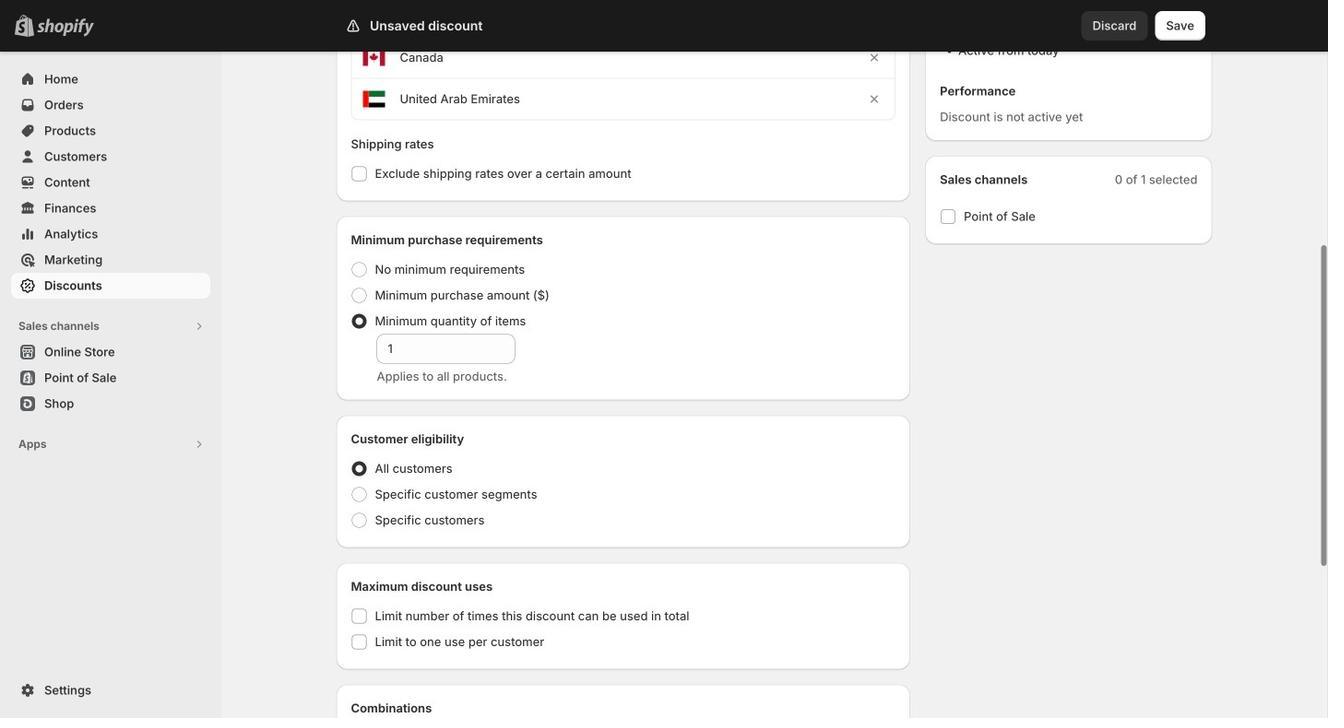 Task type: describe. For each thing, give the bounding box(es) containing it.
shopify image
[[37, 18, 94, 37]]



Task type: vqa. For each thing, say whether or not it's contained in the screenshot.
Shopify 'Image'
yes



Task type: locate. For each thing, give the bounding box(es) containing it.
None text field
[[377, 334, 515, 364]]



